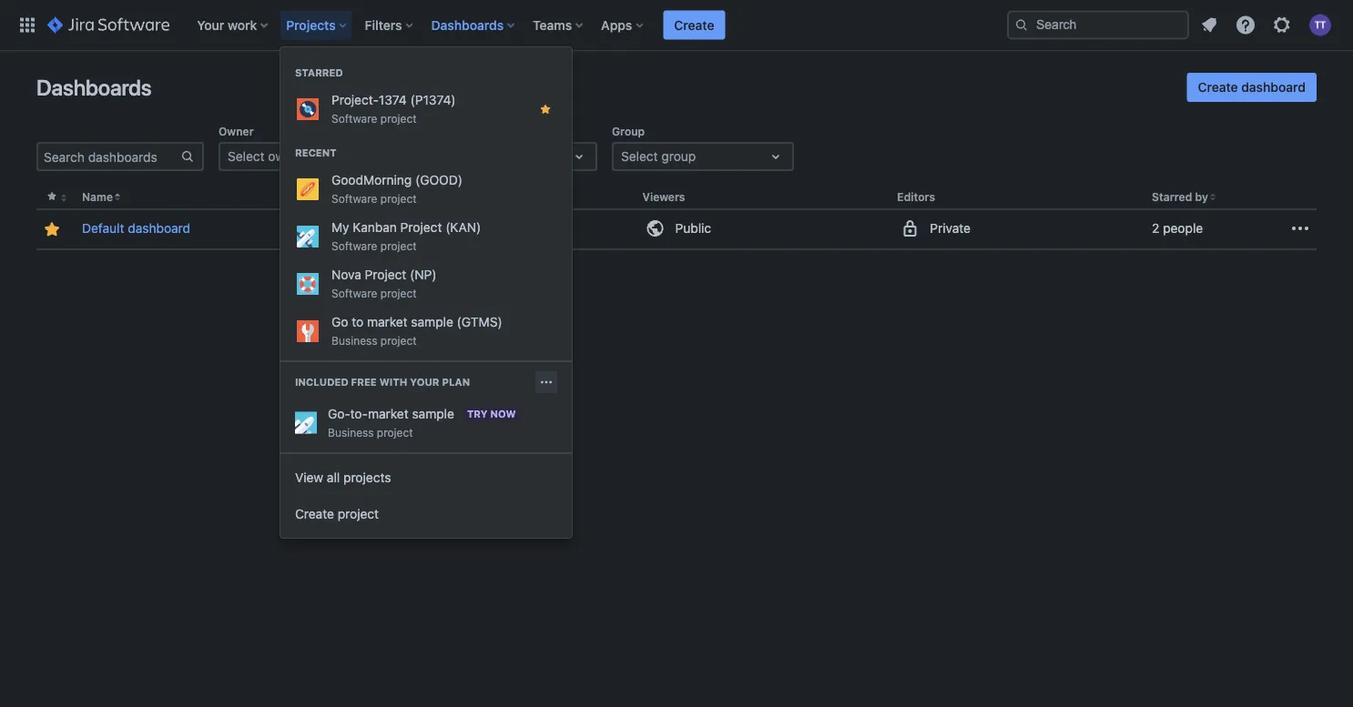 Task type: describe. For each thing, give the bounding box(es) containing it.
now
[[490, 409, 516, 420]]

name
[[82, 191, 113, 204]]

owner button
[[401, 191, 436, 204]]

starred by
[[1152, 191, 1209, 204]]

your profile and settings image
[[1310, 14, 1332, 36]]

software inside project-1374 (p1374) software project
[[332, 112, 378, 125]]

create for create dashboard
[[1198, 80, 1239, 95]]

business project
[[328, 426, 413, 439]]

go-to-market sample group
[[281, 361, 572, 453]]

project-
[[332, 92, 379, 107]]

more image
[[1290, 218, 1312, 240]]

go to market sample (gtms) business project
[[332, 315, 503, 347]]

(p1374)
[[410, 92, 456, 107]]

public
[[675, 221, 712, 236]]

view all projects
[[295, 471, 391, 486]]

starred for starred
[[295, 67, 343, 79]]

kanban
[[353, 220, 397, 235]]

1 vertical spatial dashboards
[[36, 75, 152, 100]]

try
[[467, 409, 488, 420]]

my
[[332, 220, 349, 235]]

people
[[1163, 221, 1204, 236]]

all
[[327, 471, 340, 486]]

(good)
[[415, 173, 463, 188]]

select group
[[621, 149, 696, 164]]

view all projects link
[[281, 460, 572, 496]]

with
[[380, 377, 408, 389]]

select for select owner
[[228, 149, 265, 164]]

go-to-market sample
[[328, 406, 454, 421]]

0 horizontal spatial owner
[[219, 125, 254, 138]]

owner
[[268, 149, 304, 164]]

project inside button
[[338, 507, 379, 522]]

viewers
[[643, 191, 685, 204]]

project inside my kanban project (kan) software project
[[381, 240, 417, 252]]

help image
[[1235, 14, 1257, 36]]

select owner
[[228, 149, 304, 164]]

banner containing your work
[[0, 0, 1354, 51]]

try now
[[467, 409, 516, 420]]

my kanban project (kan) software project
[[332, 220, 481, 252]]

starred by button
[[1152, 191, 1209, 204]]

Owner text field
[[228, 148, 231, 166]]

software inside my kanban project (kan) software project
[[332, 240, 378, 252]]

create dashboard button
[[1187, 73, 1317, 102]]

sample for go-to-market sample
[[412, 406, 454, 421]]

create for create project
[[295, 507, 334, 522]]

group
[[662, 149, 696, 164]]

owner inside dashboards details element
[[401, 191, 436, 204]]

select for select group
[[621, 149, 658, 164]]

Search dashboards text field
[[38, 144, 180, 169]]

projects
[[286, 17, 336, 32]]

Group text field
[[621, 148, 625, 166]]

(kan)
[[446, 220, 481, 235]]

your work
[[197, 17, 257, 32]]

open image
[[568, 146, 590, 168]]

your work button
[[192, 10, 275, 40]]

sample for go to market sample (gtms) business project
[[411, 315, 453, 330]]

included free with your plan
[[295, 377, 470, 389]]

goodmorning (good) software project
[[332, 173, 463, 205]]

Search field
[[1008, 10, 1190, 40]]

more image
[[539, 375, 554, 390]]

open image
[[765, 146, 787, 168]]

project inside my kanban project (kan) software project
[[401, 220, 442, 235]]

view
[[295, 471, 324, 486]]

filters
[[365, 17, 402, 32]]

dashboards button
[[426, 10, 522, 40]]

projects
[[343, 471, 391, 486]]

create project button
[[281, 496, 572, 533]]



Task type: vqa. For each thing, say whether or not it's contained in the screenshot.
managed
no



Task type: locate. For each thing, give the bounding box(es) containing it.
0 horizontal spatial dashboard
[[128, 221, 190, 236]]

sample inside group
[[412, 406, 454, 421]]

editors
[[898, 191, 936, 204]]

4 software from the top
[[332, 287, 378, 300]]

market for to
[[367, 315, 408, 330]]

dashboard for create dashboard
[[1242, 80, 1306, 95]]

star project-1374 (p1374) image
[[538, 102, 553, 117]]

market inside group
[[368, 406, 409, 421]]

software inside nova project (np) software project
[[332, 287, 378, 300]]

project left (np) at left
[[365, 267, 407, 282]]

your
[[197, 17, 224, 32]]

create for create
[[674, 17, 715, 32]]

starred for starred by
[[1152, 191, 1193, 204]]

project inside go-to-market sample group
[[377, 426, 413, 439]]

star default dashboard image
[[41, 219, 63, 241]]

dashboard inside button
[[1242, 80, 1306, 95]]

starred inside dashboards details element
[[1152, 191, 1193, 204]]

projects button
[[281, 10, 354, 40]]

2 people
[[1152, 221, 1204, 236]]

dashboards details element
[[36, 186, 1317, 251]]

0 horizontal spatial starred
[[295, 67, 343, 79]]

1 vertical spatial create
[[1198, 80, 1239, 95]]

dashboard
[[1242, 80, 1306, 95], [128, 221, 190, 236]]

go-
[[328, 406, 350, 421]]

primary element
[[11, 0, 1008, 51]]

teams button
[[528, 10, 590, 40]]

free
[[351, 377, 377, 389]]

select down group
[[621, 149, 658, 164]]

project down (np) at left
[[381, 287, 417, 300]]

default dashboard
[[82, 221, 190, 236]]

business inside go-to-market sample group
[[328, 426, 374, 439]]

owner down "(good)"
[[401, 191, 436, 204]]

project down owner button at the left top of the page
[[401, 220, 442, 235]]

sample inside go to market sample (gtms) business project
[[411, 315, 453, 330]]

apps
[[601, 17, 632, 32]]

1 software from the top
[[332, 112, 378, 125]]

business inside go to market sample (gtms) business project
[[332, 334, 378, 347]]

dashboards
[[431, 17, 504, 32], [36, 75, 152, 100]]

1 vertical spatial project
[[401, 220, 442, 235]]

create down view
[[295, 507, 334, 522]]

group
[[612, 125, 645, 138]]

dashboards up search dashboards text field
[[36, 75, 152, 100]]

market inside go to market sample (gtms) business project
[[367, 315, 408, 330]]

project inside nova project (np) software project
[[381, 287, 417, 300]]

your
[[410, 377, 440, 389]]

create inside create button
[[674, 17, 715, 32]]

0 vertical spatial starred
[[295, 67, 343, 79]]

market right to
[[367, 315, 408, 330]]

group containing project-1374 (p1374)
[[281, 47, 572, 361]]

2 vertical spatial create
[[295, 507, 334, 522]]

market for to-
[[368, 406, 409, 421]]

project inside goodmorning (good) software project
[[381, 192, 417, 205]]

2 software from the top
[[332, 192, 378, 205]]

0 vertical spatial dashboard
[[1242, 80, 1306, 95]]

1 horizontal spatial owner
[[401, 191, 436, 204]]

notifications image
[[1199, 14, 1221, 36]]

project up with
[[381, 334, 417, 347]]

project down 1374
[[381, 112, 417, 125]]

0 horizontal spatial create
[[295, 507, 334, 522]]

1 vertical spatial starred
[[1152, 191, 1193, 204]]

goodmorning
[[332, 173, 412, 188]]

plan
[[442, 377, 470, 389]]

0 horizontal spatial dashboards
[[36, 75, 152, 100]]

1 vertical spatial business
[[328, 426, 374, 439]]

select left "owner"
[[228, 149, 265, 164]]

project down projects
[[338, 507, 379, 522]]

create inside create dashboard button
[[1198, 80, 1239, 95]]

software inside goodmorning (good) software project
[[332, 192, 378, 205]]

1 horizontal spatial dashboard
[[1242, 80, 1306, 95]]

0 vertical spatial market
[[367, 315, 408, 330]]

private
[[930, 221, 971, 236]]

sample
[[411, 315, 453, 330], [412, 406, 454, 421]]

select
[[228, 149, 265, 164], [621, 149, 658, 164]]

sample left (gtms)
[[411, 315, 453, 330]]

0 vertical spatial dashboards
[[431, 17, 504, 32]]

included
[[295, 377, 349, 389]]

1 vertical spatial market
[[368, 406, 409, 421]]

starred
[[295, 67, 343, 79], [1152, 191, 1193, 204]]

work
[[228, 17, 257, 32]]

dashboard for default dashboard
[[128, 221, 190, 236]]

dashboard right default
[[128, 221, 190, 236]]

1374
[[379, 92, 407, 107]]

0 vertical spatial sample
[[411, 315, 453, 330]]

1 vertical spatial sample
[[412, 406, 454, 421]]

settings image
[[1272, 14, 1294, 36]]

create button
[[663, 10, 726, 40]]

dashboards inside dropdown button
[[431, 17, 504, 32]]

to
[[352, 315, 364, 330]]

starred left by
[[1152, 191, 1193, 204]]

recent
[[295, 147, 337, 159]]

1 horizontal spatial select
[[621, 149, 658, 164]]

project down goodmorning at left
[[381, 192, 417, 205]]

owner
[[219, 125, 254, 138], [401, 191, 436, 204]]

filters button
[[359, 10, 420, 40]]

(np)
[[410, 267, 437, 282]]

go
[[332, 315, 348, 330]]

create right apps dropdown button
[[674, 17, 715, 32]]

sample down "your"
[[412, 406, 454, 421]]

name button
[[82, 191, 113, 204]]

starred up project-
[[295, 67, 343, 79]]

dashboard down settings icon
[[1242, 80, 1306, 95]]

market
[[367, 315, 408, 330], [368, 406, 409, 421]]

teams
[[533, 17, 572, 32]]

default
[[82, 221, 124, 236]]

software down my
[[332, 240, 378, 252]]

3 software from the top
[[332, 240, 378, 252]]

project down kanban
[[381, 240, 417, 252]]

project-1374 (p1374) software project
[[332, 92, 456, 125]]

business
[[332, 334, 378, 347], [328, 426, 374, 439]]

2
[[1152, 221, 1160, 236]]

project inside go to market sample (gtms) business project
[[381, 334, 417, 347]]

1 select from the left
[[228, 149, 265, 164]]

market up business project
[[368, 406, 409, 421]]

group
[[281, 47, 572, 361]]

default dashboard link
[[82, 220, 190, 238]]

create down the notifications icon
[[1198, 80, 1239, 95]]

software down goodmorning at left
[[332, 192, 378, 205]]

project inside project-1374 (p1374) software project
[[381, 112, 417, 125]]

nova project (np) software project
[[332, 267, 437, 300]]

software
[[332, 112, 378, 125], [332, 192, 378, 205], [332, 240, 378, 252], [332, 287, 378, 300]]

0 vertical spatial owner
[[219, 125, 254, 138]]

project
[[381, 112, 417, 125], [381, 192, 417, 205], [381, 240, 417, 252], [381, 287, 417, 300], [381, 334, 417, 347], [377, 426, 413, 439], [338, 507, 379, 522]]

(gtms)
[[457, 315, 503, 330]]

search image
[[1015, 18, 1029, 32]]

dashboards right filters dropdown button
[[431, 17, 504, 32]]

0 vertical spatial create
[[674, 17, 715, 32]]

banner
[[0, 0, 1354, 51]]

1 vertical spatial dashboard
[[128, 221, 190, 236]]

appswitcher icon image
[[16, 14, 38, 36]]

1 horizontal spatial dashboards
[[431, 17, 504, 32]]

create inside create project button
[[295, 507, 334, 522]]

1 horizontal spatial create
[[674, 17, 715, 32]]

jira software image
[[47, 14, 170, 36], [47, 14, 170, 36]]

nova
[[332, 267, 361, 282]]

create project
[[295, 507, 379, 522]]

project down go-to-market sample
[[377, 426, 413, 439]]

software down 'nova'
[[332, 287, 378, 300]]

apps button
[[596, 10, 651, 40]]

project inside nova project (np) software project
[[365, 267, 407, 282]]

project
[[415, 125, 454, 138], [401, 220, 442, 235], [365, 267, 407, 282]]

2 horizontal spatial create
[[1198, 80, 1239, 95]]

business down to
[[332, 334, 378, 347]]

0 vertical spatial business
[[332, 334, 378, 347]]

0 vertical spatial project
[[415, 125, 454, 138]]

owner up owner text box
[[219, 125, 254, 138]]

2 select from the left
[[621, 149, 658, 164]]

2 vertical spatial project
[[365, 267, 407, 282]]

1 horizontal spatial starred
[[1152, 191, 1193, 204]]

business down to-
[[328, 426, 374, 439]]

project down (p1374)
[[415, 125, 454, 138]]

to-
[[350, 406, 368, 421]]

create dashboard
[[1198, 80, 1306, 95]]

by
[[1196, 191, 1209, 204]]

0 horizontal spatial select
[[228, 149, 265, 164]]

create
[[674, 17, 715, 32], [1198, 80, 1239, 95], [295, 507, 334, 522]]

1 vertical spatial owner
[[401, 191, 436, 204]]

software down project-
[[332, 112, 378, 125]]



